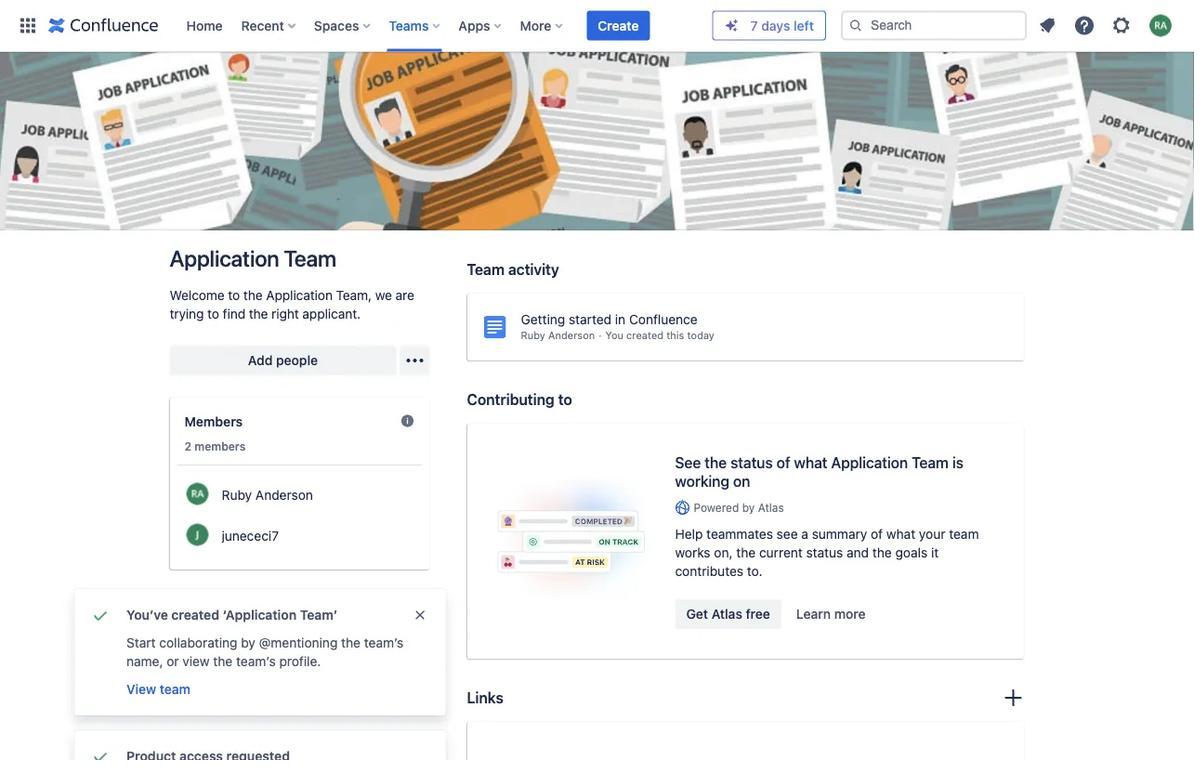 Task type: vqa. For each thing, say whether or not it's contained in the screenshot.
working
yes



Task type: locate. For each thing, give the bounding box(es) containing it.
to
[[228, 288, 240, 303], [207, 306, 219, 322], [558, 391, 572, 409]]

view
[[126, 682, 156, 697]]

0 vertical spatial ruby
[[521, 330, 546, 342]]

0 horizontal spatial team
[[284, 245, 336, 271]]

status
[[731, 454, 773, 472], [807, 545, 843, 561]]

contributing
[[467, 391, 555, 409]]

team left activity
[[467, 261, 505, 278]]

the up find
[[243, 288, 263, 303]]

working
[[675, 473, 730, 490]]

0 vertical spatial of
[[777, 454, 791, 472]]

ruby
[[521, 330, 546, 342], [222, 488, 252, 503]]

powered by atlas
[[694, 502, 784, 515]]

add people
[[248, 353, 318, 368]]

team
[[949, 527, 979, 542], [160, 682, 191, 697]]

by
[[743, 502, 755, 515], [241, 635, 256, 651]]

team up welcome to the application team, we are trying to find the right applicant.
[[284, 245, 336, 271]]

appswitcher icon image
[[17, 14, 39, 37]]

teams
[[389, 18, 429, 33]]

what up goals
[[887, 527, 916, 542]]

1 horizontal spatial created
[[627, 330, 664, 342]]

notification icon image
[[1037, 14, 1059, 37]]

0 horizontal spatial what
[[794, 454, 828, 472]]

view team
[[126, 682, 191, 697]]

1 vertical spatial atlas
[[712, 607, 743, 622]]

find
[[223, 306, 246, 322]]

this
[[667, 330, 685, 342]]

2 vertical spatial application
[[831, 454, 908, 472]]

7
[[751, 18, 758, 33]]

0 horizontal spatial to
[[207, 306, 219, 322]]

0 horizontal spatial atlas
[[712, 607, 743, 622]]

create link
[[587, 11, 650, 40]]

0 vertical spatial success image
[[89, 604, 112, 627]]

spaces button
[[308, 11, 378, 40]]

1 horizontal spatial atlas
[[758, 502, 784, 515]]

junececi7
[[222, 529, 279, 544]]

0 horizontal spatial ruby anderson
[[222, 488, 313, 503]]

to up find
[[228, 288, 240, 303]]

a
[[802, 527, 809, 542]]

global element
[[11, 0, 713, 52]]

1 vertical spatial application
[[266, 288, 333, 303]]

by down on
[[743, 502, 755, 515]]

team left is
[[912, 454, 949, 472]]

team's
[[364, 635, 404, 651], [236, 654, 276, 669]]

status down the summary
[[807, 545, 843, 561]]

anderson
[[549, 330, 595, 342], [256, 488, 313, 503]]

0 vertical spatial status
[[731, 454, 773, 472]]

team inside help teammates see a summary of what your team works on, the current status and the goals it contributes to.
[[949, 527, 979, 542]]

2 vertical spatial to
[[558, 391, 572, 409]]

of up powered by atlas
[[777, 454, 791, 472]]

0 vertical spatial what
[[794, 454, 828, 472]]

2 horizontal spatial team
[[912, 454, 949, 472]]

you
[[606, 330, 624, 342]]

team's left profile.
[[236, 654, 276, 669]]

collaborating
[[159, 635, 237, 651]]

1 horizontal spatial what
[[887, 527, 916, 542]]

ruby up junececi7
[[222, 488, 252, 503]]

1 vertical spatial team
[[160, 682, 191, 697]]

anderson down started at the top of the page
[[549, 330, 595, 342]]

confluence image
[[48, 14, 159, 37], [48, 14, 159, 37]]

1 horizontal spatial by
[[743, 502, 755, 515]]

application up powered by atlas link
[[831, 454, 908, 472]]

1 horizontal spatial team
[[949, 527, 979, 542]]

atlas inside get atlas free button
[[712, 607, 743, 622]]

by inside start collaborating by @mentioning the team's name, or view the team's profile.
[[241, 635, 256, 651]]

1 vertical spatial team's
[[236, 654, 276, 669]]

ruby anderson up junececi7
[[222, 488, 313, 503]]

1 vertical spatial status
[[807, 545, 843, 561]]

of
[[777, 454, 791, 472], [871, 527, 883, 542]]

1 vertical spatial by
[[241, 635, 256, 651]]

0 horizontal spatial status
[[731, 454, 773, 472]]

1 vertical spatial created
[[171, 608, 219, 623]]

status inside see the status of what application team is working on
[[731, 454, 773, 472]]

0 horizontal spatial of
[[777, 454, 791, 472]]

add
[[248, 353, 273, 368]]

2 success image from the top
[[89, 746, 112, 760]]

1 horizontal spatial ruby anderson
[[521, 330, 595, 342]]

banner
[[0, 0, 1195, 52]]

learn more
[[797, 607, 866, 622]]

created
[[627, 330, 664, 342], [171, 608, 219, 623]]

7 days left button
[[714, 12, 826, 40]]

or
[[167, 654, 179, 669]]

0 horizontal spatial anderson
[[256, 488, 313, 503]]

2 horizontal spatial to
[[558, 391, 572, 409]]

junececi7 link
[[177, 518, 423, 555]]

application up welcome
[[170, 245, 279, 271]]

created up collaborating
[[171, 608, 219, 623]]

0 vertical spatial to
[[228, 288, 240, 303]]

you've
[[126, 608, 168, 623]]

0 vertical spatial anderson
[[549, 330, 595, 342]]

recent button
[[236, 11, 303, 40]]

0 vertical spatial atlas
[[758, 502, 784, 515]]

days
[[762, 18, 791, 33]]

0 vertical spatial team
[[949, 527, 979, 542]]

welcome
[[170, 288, 225, 303]]

0 horizontal spatial created
[[171, 608, 219, 623]]

to for welcome
[[228, 288, 240, 303]]

application team
[[170, 245, 336, 271]]

1 vertical spatial of
[[871, 527, 883, 542]]

atlas up 'see'
[[758, 502, 784, 515]]

success image
[[89, 604, 112, 627], [89, 746, 112, 760]]

application
[[170, 245, 279, 271], [266, 288, 333, 303], [831, 454, 908, 472]]

the right find
[[249, 306, 268, 322]]

atlas inside powered by atlas link
[[758, 502, 784, 515]]

1 horizontal spatial team's
[[364, 635, 404, 651]]

by down the 'application
[[241, 635, 256, 651]]

1 vertical spatial ruby anderson
[[222, 488, 313, 503]]

welcome to the application team, we are trying to find the right applicant.
[[170, 288, 414, 322]]

0 vertical spatial application
[[170, 245, 279, 271]]

status up on
[[731, 454, 773, 472]]

team down or
[[160, 682, 191, 697]]

team inside 'view team' link
[[160, 682, 191, 697]]

dismiss image
[[413, 608, 428, 623]]

what inside see the status of what application team is working on
[[794, 454, 828, 472]]

1 horizontal spatial of
[[871, 527, 883, 542]]

0 horizontal spatial team
[[160, 682, 191, 697]]

getting started in confluence
[[521, 312, 698, 327]]

more
[[520, 18, 552, 33]]

to for contributing
[[558, 391, 572, 409]]

add people button
[[170, 346, 397, 376]]

0 horizontal spatial by
[[241, 635, 256, 651]]

team right your
[[949, 527, 979, 542]]

start
[[126, 635, 156, 651]]

the inside see the status of what application team is working on
[[705, 454, 727, 472]]

1 vertical spatial success image
[[89, 746, 112, 760]]

application up right
[[266, 288, 333, 303]]

on
[[733, 473, 751, 490]]

1 horizontal spatial to
[[228, 288, 240, 303]]

to right contributing at the left bottom of the page
[[558, 391, 572, 409]]

the up the working
[[705, 454, 727, 472]]

1 vertical spatial ruby
[[222, 488, 252, 503]]

atlas image
[[675, 501, 690, 516]]

anderson up "junececi7" link
[[256, 488, 313, 503]]

0 horizontal spatial team's
[[236, 654, 276, 669]]

what up powered by atlas link
[[794, 454, 828, 472]]

teams button
[[383, 11, 448, 40]]

to left find
[[207, 306, 219, 322]]

7 days left
[[751, 18, 814, 33]]

team
[[284, 245, 336, 271], [467, 261, 505, 278], [912, 454, 949, 472]]

0 vertical spatial team's
[[364, 635, 404, 651]]

atlas right get
[[712, 607, 743, 622]]

1 horizontal spatial status
[[807, 545, 843, 561]]

settings icon image
[[1111, 14, 1133, 37]]

ruby down getting
[[521, 330, 546, 342]]

1 horizontal spatial ruby
[[521, 330, 546, 342]]

1 vertical spatial to
[[207, 306, 219, 322]]

1 vertical spatial what
[[887, 527, 916, 542]]

the
[[243, 288, 263, 303], [249, 306, 268, 322], [705, 454, 727, 472], [737, 545, 756, 561], [873, 545, 892, 561], [341, 635, 361, 651], [213, 654, 233, 669]]

0 vertical spatial created
[[627, 330, 664, 342]]

help icon image
[[1074, 14, 1096, 37]]

team's right the @mentioning
[[364, 635, 404, 651]]

get atlas free button
[[675, 600, 782, 630]]

ruby anderson down getting
[[521, 330, 595, 342]]

created down confluence
[[627, 330, 664, 342]]

of right the summary
[[871, 527, 883, 542]]

atlas
[[758, 502, 784, 515], [712, 607, 743, 622]]

ruby anderson
[[521, 330, 595, 342], [222, 488, 313, 503]]



Task type: describe. For each thing, give the bounding box(es) containing it.
trying
[[170, 306, 204, 322]]

ruby anderson link
[[177, 477, 423, 514]]

people
[[276, 353, 318, 368]]

application inside see the status of what application team is working on
[[831, 454, 908, 472]]

get atlas free
[[687, 607, 771, 622]]

search image
[[849, 18, 864, 33]]

links
[[467, 689, 504, 707]]

confluence
[[629, 312, 698, 327]]

@mentioning
[[259, 635, 338, 651]]

more
[[835, 607, 866, 622]]

1 horizontal spatial team
[[467, 261, 505, 278]]

premium icon image
[[725, 18, 740, 33]]

today
[[688, 330, 715, 342]]

your
[[919, 527, 946, 542]]

recent
[[241, 18, 284, 33]]

team'
[[300, 608, 338, 623]]

team,
[[336, 288, 372, 303]]

'application
[[223, 608, 297, 623]]

view
[[183, 654, 210, 669]]

view team link
[[125, 679, 192, 701]]

Search field
[[841, 11, 1027, 40]]

it
[[932, 545, 939, 561]]

your profile and preferences image
[[1150, 14, 1172, 37]]

profile.
[[279, 654, 321, 669]]

see
[[675, 454, 701, 472]]

learn
[[797, 607, 831, 622]]

add link image
[[1003, 687, 1025, 709]]

you've created 'application team'
[[126, 608, 338, 623]]

see
[[777, 527, 798, 542]]

the right the view
[[213, 654, 233, 669]]

summary
[[812, 527, 868, 542]]

goals
[[896, 545, 928, 561]]

home link
[[181, 11, 228, 40]]

0 vertical spatial by
[[743, 502, 755, 515]]

powered by atlas link
[[675, 500, 995, 516]]

activity
[[508, 261, 559, 278]]

you created this today
[[606, 330, 715, 342]]

and
[[847, 545, 869, 561]]

home
[[186, 18, 223, 33]]

teammates
[[707, 527, 773, 542]]

more button
[[515, 11, 570, 40]]

of inside help teammates see a summary of what your team works on, the current status and the goals it contributes to.
[[871, 527, 883, 542]]

the right the @mentioning
[[341, 635, 361, 651]]

0 vertical spatial ruby anderson
[[521, 330, 595, 342]]

the down teammates
[[737, 545, 756, 561]]

are
[[396, 288, 414, 303]]

application inside welcome to the application team, we are trying to find the right applicant.
[[266, 288, 333, 303]]

actions image
[[404, 350, 426, 372]]

0 horizontal spatial ruby
[[222, 488, 252, 503]]

help
[[675, 527, 703, 542]]

apps button
[[453, 11, 509, 40]]

name,
[[126, 654, 163, 669]]

spaces
[[314, 18, 359, 33]]

we
[[375, 288, 392, 303]]

team inside see the status of what application team is working on
[[912, 454, 949, 472]]

works
[[675, 545, 711, 561]]

current
[[760, 545, 803, 561]]

in
[[615, 312, 626, 327]]

members
[[195, 440, 246, 453]]

created for 'application
[[171, 608, 219, 623]]

1 horizontal spatial anderson
[[549, 330, 595, 342]]

created for this
[[627, 330, 664, 342]]

status inside help teammates see a summary of what your team works on, the current status and the goals it contributes to.
[[807, 545, 843, 561]]

learn more button
[[786, 600, 877, 630]]

of inside see the status of what application team is working on
[[777, 454, 791, 472]]

help teammates see a summary of what your team works on, the current status and the goals it contributes to.
[[675, 527, 979, 579]]

left
[[794, 18, 814, 33]]

contributing to
[[467, 391, 572, 409]]

banner containing home
[[0, 0, 1195, 52]]

1 success image from the top
[[89, 604, 112, 627]]

members
[[185, 414, 243, 430]]

2 members
[[185, 440, 246, 453]]

the right and at the bottom right
[[873, 545, 892, 561]]

1 vertical spatial anderson
[[256, 488, 313, 503]]

getting
[[521, 312, 565, 327]]

powered
[[694, 502, 739, 515]]

create
[[598, 18, 639, 33]]

started
[[569, 312, 612, 327]]

is
[[953, 454, 964, 472]]

right
[[272, 306, 299, 322]]

on,
[[714, 545, 733, 561]]

start collaborating by @mentioning the team's name, or view the team's profile.
[[126, 635, 404, 669]]

what inside help teammates see a summary of what your team works on, the current status and the goals it contributes to.
[[887, 527, 916, 542]]

applicant.
[[303, 306, 361, 322]]

get
[[687, 607, 708, 622]]

to.
[[747, 564, 763, 579]]

free
[[746, 607, 771, 622]]

contributes
[[675, 564, 744, 579]]

2
[[185, 440, 192, 453]]

team activity
[[467, 261, 559, 278]]

see the status of what application team is working on
[[675, 454, 964, 490]]

apps
[[459, 18, 490, 33]]



